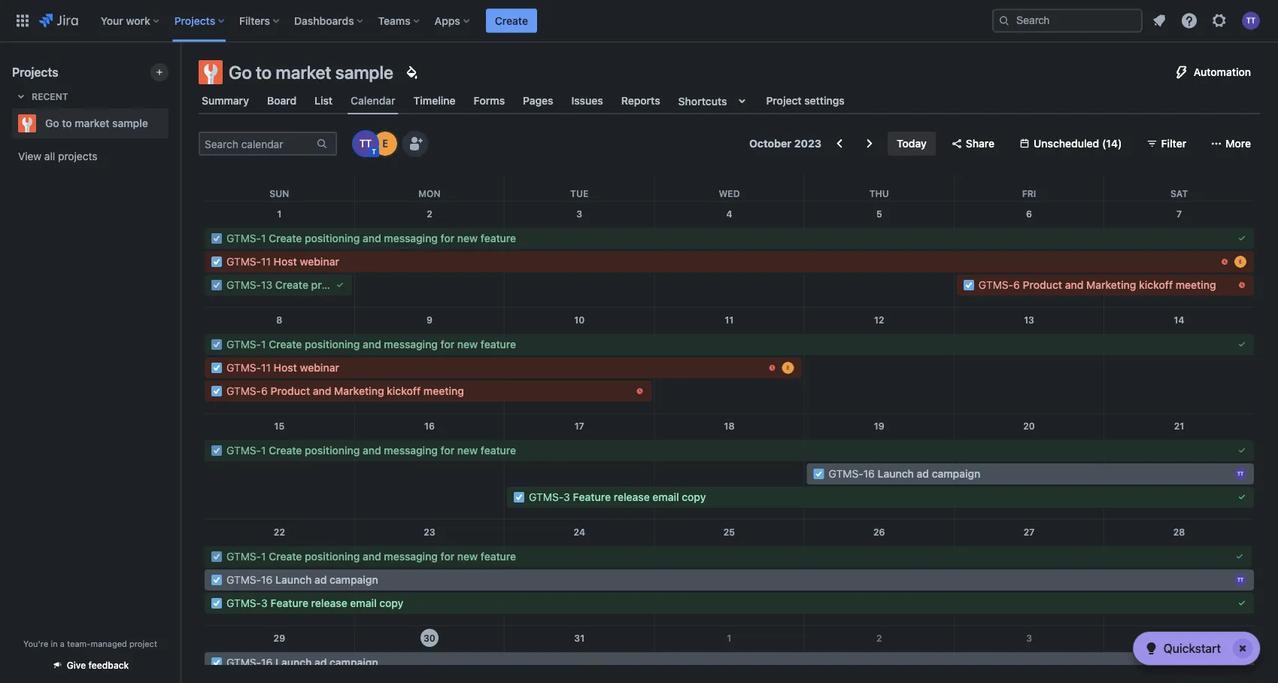Task type: vqa. For each thing, say whether or not it's contained in the screenshot.


Task type: locate. For each thing, give the bounding box(es) containing it.
1 horizontal spatial kickoff
[[1140, 279, 1174, 291]]

3 row from the top
[[205, 307, 1255, 414]]

go to market sample link
[[12, 108, 163, 138]]

for down the 23 link
[[441, 551, 455, 563]]

4 for the top the 4 link
[[727, 208, 733, 219]]

2 gtms-1 create positioning and messaging for new feature from the top
[[227, 338, 516, 351]]

1 vertical spatial market
[[75, 117, 110, 129]]

create project image
[[154, 66, 166, 78]]

settings image
[[1211, 12, 1229, 30]]

4 link down wed
[[718, 202, 742, 226]]

28
[[1174, 527, 1186, 537]]

gtms-16 launch ad campaign down 29 link at bottom
[[227, 657, 378, 669]]

host for product and marketing kickoff meeting
[[274, 362, 297, 374]]

projects up collapse recent projects icon
[[12, 65, 58, 79]]

1 vertical spatial 3 link
[[1018, 626, 1042, 650]]

ad
[[917, 468, 930, 480], [315, 574, 327, 586], [315, 657, 327, 669]]

for down mon link
[[441, 232, 455, 245]]

3 gtms-1 create positioning and messaging for new feature from the top
[[227, 444, 516, 457]]

board
[[267, 94, 297, 107]]

add to starred image
[[164, 114, 182, 132]]

messaging for marketing
[[384, 338, 438, 351]]

grid
[[205, 174, 1255, 683]]

6 for right overdue image
[[1014, 279, 1020, 291]]

3 positioning from the top
[[305, 444, 360, 457]]

0 horizontal spatial release
[[311, 597, 348, 610]]

set background color image
[[403, 63, 421, 81]]

eloisefrancis23 image
[[373, 132, 397, 156]]

projects up the sidebar navigation icon
[[174, 14, 215, 27]]

2023
[[795, 137, 822, 150]]

1 vertical spatial marketing
[[334, 385, 384, 397]]

mon
[[419, 188, 441, 199]]

0 vertical spatial sample
[[335, 62, 394, 83]]

banner containing your work
[[0, 0, 1279, 42]]

15 link
[[267, 414, 292, 438]]

host
[[274, 256, 297, 268], [274, 362, 297, 374]]

kickoff up 16 link
[[387, 385, 421, 397]]

0 horizontal spatial 4 link
[[718, 202, 742, 226]]

project
[[767, 94, 802, 107]]

2 vertical spatial 6
[[261, 385, 268, 397]]

your work button
[[96, 9, 165, 33]]

1 horizontal spatial overdue image
[[1219, 256, 1231, 268]]

positioning
[[305, 232, 360, 245], [305, 338, 360, 351], [305, 444, 360, 457], [305, 551, 360, 563]]

gtms-16 launch ad campaign for 19
[[829, 468, 981, 480]]

0 vertical spatial market
[[276, 62, 332, 83]]

product up 15 link
[[271, 385, 310, 397]]

create button
[[486, 9, 537, 33]]

29 link
[[267, 626, 292, 650]]

11 link
[[718, 308, 742, 332]]

unscheduled image
[[1019, 138, 1031, 150]]

thu
[[870, 188, 889, 199]]

0 vertical spatial 11
[[261, 256, 271, 268]]

messaging down the mon
[[384, 232, 438, 245]]

market
[[276, 62, 332, 83], [75, 117, 110, 129]]

(14)
[[1103, 137, 1123, 150]]

webinar for product
[[300, 256, 339, 268]]

13
[[261, 279, 273, 291], [1024, 315, 1035, 325]]

6 for overdue icon
[[261, 385, 268, 397]]

gtms-11 host webinar for product and marketing kickoff meeting
[[227, 362, 339, 374]]

positioning for product
[[305, 232, 360, 245]]

automation image
[[1173, 63, 1191, 81]]

launch down 22 link
[[275, 574, 312, 586]]

1 vertical spatial host
[[274, 362, 297, 374]]

create down sun at the top of the page
[[269, 232, 302, 245]]

0 vertical spatial product
[[1023, 279, 1063, 291]]

filter
[[1162, 137, 1187, 150]]

10 link
[[568, 308, 592, 332]]

1 vertical spatial product
[[271, 385, 310, 397]]

1 vertical spatial 1 link
[[718, 626, 742, 650]]

gtms-1 create positioning and messaging for new feature for guides
[[227, 232, 516, 245]]

for down 9 link
[[441, 338, 455, 351]]

project settings link
[[764, 87, 848, 114]]

launch for 29
[[275, 657, 312, 669]]

campaign for 19
[[932, 468, 981, 480]]

1 vertical spatial overdue image
[[1237, 279, 1249, 291]]

go down the recent
[[45, 117, 59, 129]]

2 vertical spatial 11
[[261, 362, 271, 374]]

messaging down 16 link
[[384, 444, 438, 457]]

for for feature release email copy
[[441, 551, 455, 563]]

product up 13 link
[[1023, 279, 1063, 291]]

1 vertical spatial feature
[[271, 597, 309, 610]]

messaging for email
[[384, 551, 438, 563]]

sample
[[335, 62, 394, 83], [112, 117, 148, 129]]

0 vertical spatial ad
[[917, 468, 930, 480]]

2 for from the top
[[441, 338, 455, 351]]

feature up 29 link at bottom
[[271, 597, 309, 610]]

give feedback button
[[43, 653, 138, 678]]

projects
[[174, 14, 215, 27], [12, 65, 58, 79]]

1 horizontal spatial feature
[[573, 491, 611, 504]]

1 vertical spatial webinar
[[300, 362, 339, 374]]

4 right the check "icon"
[[1177, 633, 1183, 644]]

1 vertical spatial sample
[[112, 117, 148, 129]]

webinar for and
[[300, 362, 339, 374]]

0 horizontal spatial 2 link
[[418, 202, 442, 226]]

shortcuts button
[[676, 87, 755, 114]]

4 feature from the top
[[481, 551, 516, 563]]

wed link
[[716, 174, 743, 201]]

0 horizontal spatial overdue image
[[767, 362, 779, 374]]

1 vertical spatial projects
[[12, 65, 58, 79]]

0 vertical spatial copy
[[682, 491, 706, 504]]

1 horizontal spatial 6
[[1014, 279, 1020, 291]]

1 vertical spatial 2 link
[[868, 626, 892, 650]]

1 host from the top
[[274, 256, 297, 268]]

1 vertical spatial campaign
[[330, 574, 378, 586]]

wed
[[719, 188, 740, 199]]

meeting
[[1176, 279, 1217, 291], [424, 385, 464, 397]]

4 link right the check "icon"
[[1168, 626, 1192, 650]]

your work
[[101, 14, 150, 27]]

0 vertical spatial gtms-3 feature release email copy
[[529, 491, 706, 504]]

0 vertical spatial campaign
[[932, 468, 981, 480]]

0 vertical spatial gtms-11 host webinar
[[227, 256, 339, 268]]

1 gtms-1 create positioning and messaging for new feature from the top
[[227, 232, 516, 245]]

2
[[427, 208, 433, 219], [877, 633, 883, 644]]

create down 8 "link"
[[269, 338, 302, 351]]

launch down 29 link at bottom
[[275, 657, 312, 669]]

1 horizontal spatial sample
[[335, 62, 394, 83]]

mon link
[[416, 174, 444, 201]]

row
[[205, 174, 1255, 201], [205, 202, 1255, 307], [205, 307, 1255, 414], [205, 414, 1255, 520], [205, 520, 1255, 626], [205, 626, 1255, 683]]

shortcuts
[[679, 95, 727, 107]]

0 horizontal spatial product
[[271, 385, 310, 397]]

1 vertical spatial 4
[[1177, 633, 1183, 644]]

gtms-1 create positioning and messaging for new feature down 23
[[227, 551, 516, 563]]

6 up 13 link
[[1014, 279, 1020, 291]]

email
[[653, 491, 679, 504], [350, 597, 377, 610]]

14 link
[[1168, 308, 1192, 332]]

0 vertical spatial gtms-16 launch ad campaign
[[829, 468, 981, 480]]

your profile and settings image
[[1243, 12, 1261, 30]]

13 link
[[1018, 308, 1042, 332]]

2 messaging from the top
[[384, 338, 438, 351]]

appswitcher icon image
[[14, 12, 32, 30]]

feature for gtms-6 product and marketing kickoff meeting
[[481, 338, 516, 351]]

messaging for guides
[[384, 232, 438, 245]]

2 new from the top
[[458, 338, 478, 351]]

kickoff up '14' link on the right top of the page
[[1140, 279, 1174, 291]]

2 vertical spatial campaign
[[330, 657, 378, 669]]

jira image
[[39, 12, 78, 30], [39, 12, 78, 30]]

1 vertical spatial to
[[62, 117, 72, 129]]

gtms-1 create positioning and messaging for new feature
[[227, 232, 516, 245], [227, 338, 516, 351], [227, 444, 516, 457], [227, 551, 516, 563]]

5 link
[[868, 202, 892, 226]]

4 new from the top
[[458, 551, 478, 563]]

2 vertical spatial overdue image
[[767, 362, 779, 374]]

1 webinar from the top
[[300, 256, 339, 268]]

projects button
[[170, 9, 230, 33]]

gtms-16 launch ad campaign down 19 link
[[829, 468, 981, 480]]

0 vertical spatial 4
[[727, 208, 733, 219]]

gtms-11 host webinar up gtms-13 create product guides in the left top of the page
[[227, 256, 339, 268]]

30 link
[[418, 626, 442, 650]]

0 horizontal spatial copy
[[380, 597, 404, 610]]

2 positioning from the top
[[305, 338, 360, 351]]

1 vertical spatial kickoff
[[387, 385, 421, 397]]

20 link
[[1018, 414, 1042, 438]]

go to market sample up list
[[229, 62, 394, 83]]

pages
[[523, 94, 554, 107]]

19
[[874, 421, 885, 431]]

6 up 15 link
[[261, 385, 268, 397]]

to up board
[[256, 62, 272, 83]]

reports link
[[618, 87, 664, 114]]

messaging
[[384, 232, 438, 245], [384, 338, 438, 351], [384, 444, 438, 457], [384, 551, 438, 563]]

feedback
[[88, 660, 129, 671]]

2 webinar from the top
[[300, 362, 339, 374]]

new for create product guides
[[458, 232, 478, 245]]

2 link
[[418, 202, 442, 226], [868, 626, 892, 650]]

2 horizontal spatial overdue image
[[1237, 279, 1249, 291]]

sun
[[270, 188, 289, 199]]

1 messaging from the top
[[384, 232, 438, 245]]

4 messaging from the top
[[384, 551, 438, 563]]

19 link
[[868, 414, 892, 438]]

1 horizontal spatial 13
[[1024, 315, 1035, 325]]

meeting up 14
[[1176, 279, 1217, 291]]

collapse recent projects image
[[12, 87, 30, 105]]

2 vertical spatial launch
[[275, 657, 312, 669]]

0 horizontal spatial feature
[[271, 597, 309, 610]]

dismiss quickstart image
[[1231, 637, 1255, 661]]

2 feature from the top
[[481, 338, 516, 351]]

6 row from the top
[[205, 626, 1255, 683]]

go to market sample up 'view all projects' link
[[45, 117, 148, 129]]

1 for from the top
[[441, 232, 455, 245]]

1 feature from the top
[[481, 232, 516, 245]]

overdue image
[[634, 385, 646, 397]]

2 gtms-11 host webinar from the top
[[227, 362, 339, 374]]

1 vertical spatial 2
[[877, 633, 883, 644]]

1 horizontal spatial gtms-3 feature release email copy
[[529, 491, 706, 504]]

gtms-3 feature release email copy up "24" link at bottom left
[[529, 491, 706, 504]]

previous month image
[[831, 135, 849, 153]]

positioning for and
[[305, 338, 360, 351]]

gtms-1 create positioning and messaging for new feature up guides
[[227, 232, 516, 245]]

host for create product guides
[[274, 256, 297, 268]]

overdue image
[[1219, 256, 1231, 268], [1237, 279, 1249, 291], [767, 362, 779, 374]]

for down 16 link
[[441, 444, 455, 457]]

1 vertical spatial 11
[[725, 315, 734, 325]]

campaign
[[932, 468, 981, 480], [330, 574, 378, 586], [330, 657, 378, 669]]

row containing gtms-16
[[205, 626, 1255, 683]]

automation
[[1194, 66, 1252, 78]]

gtms-1 create positioning and messaging for new feature down guides
[[227, 338, 516, 351]]

1 horizontal spatial product
[[1023, 279, 1063, 291]]

market up 'view all projects' link
[[75, 117, 110, 129]]

add people image
[[406, 135, 424, 153]]

messaging down 23
[[384, 551, 438, 563]]

gtms-11 host webinar
[[227, 256, 339, 268], [227, 362, 339, 374]]

1 vertical spatial go
[[45, 117, 59, 129]]

launch for 19
[[878, 468, 914, 480]]

tab list containing calendar
[[190, 87, 1270, 114]]

0 vertical spatial go to market sample
[[229, 62, 394, 83]]

host down 8 "link"
[[274, 362, 297, 374]]

4 positioning from the top
[[305, 551, 360, 563]]

9 link
[[418, 308, 442, 332]]

0 vertical spatial 3 link
[[568, 202, 592, 226]]

gtms-11 host webinar down 8 "link"
[[227, 362, 339, 374]]

gtms-1 create positioning and messaging for new feature down 16 link
[[227, 444, 516, 457]]

create down 22 link
[[269, 551, 302, 563]]

0 vertical spatial 6
[[1027, 208, 1033, 219]]

unscheduled
[[1034, 137, 1100, 150]]

27 link
[[1018, 520, 1042, 544]]

1 horizontal spatial meeting
[[1176, 279, 1217, 291]]

2 horizontal spatial 6
[[1027, 208, 1033, 219]]

sample left add to starred icon
[[112, 117, 148, 129]]

11 for product and marketing kickoff meeting
[[261, 362, 271, 374]]

and
[[363, 232, 381, 245], [1066, 279, 1084, 291], [363, 338, 381, 351], [313, 385, 332, 397], [363, 444, 381, 457], [363, 551, 381, 563]]

0 horizontal spatial gtms-3 feature release email copy
[[227, 597, 404, 610]]

next month image
[[861, 135, 879, 153]]

copy
[[682, 491, 706, 504], [380, 597, 404, 610]]

1 vertical spatial gtms-6 product and marketing kickoff meeting
[[227, 385, 464, 397]]

0 vertical spatial meeting
[[1176, 279, 1217, 291]]

overdue image for create product guides
[[1219, 256, 1231, 268]]

gtms-3 feature release email copy up 29 link at bottom
[[227, 597, 404, 610]]

3 for from the top
[[441, 444, 455, 457]]

done image
[[1237, 233, 1249, 245], [334, 279, 346, 291], [1237, 339, 1249, 351], [1237, 445, 1249, 457], [1237, 491, 1249, 504], [1234, 551, 1246, 563], [1237, 598, 1249, 610]]

3 feature from the top
[[481, 444, 516, 457]]

all
[[44, 150, 55, 163]]

feature up "24" link at bottom left
[[573, 491, 611, 504]]

1 horizontal spatial 2 link
[[868, 626, 892, 650]]

0 vertical spatial webinar
[[300, 256, 339, 268]]

release
[[614, 491, 650, 504], [311, 597, 348, 610]]

0 vertical spatial 2 link
[[418, 202, 442, 226]]

meeting up 16 link
[[424, 385, 464, 397]]

0 horizontal spatial sample
[[112, 117, 148, 129]]

check image
[[1143, 640, 1161, 658]]

2 row from the top
[[205, 202, 1255, 307]]

create
[[495, 14, 528, 27], [269, 232, 302, 245], [275, 279, 309, 291], [269, 338, 302, 351], [269, 444, 302, 457], [269, 551, 302, 563]]

gtms-13 create product guides
[[227, 279, 387, 291]]

1 new from the top
[[458, 232, 478, 245]]

4 down wed
[[727, 208, 733, 219]]

1 horizontal spatial copy
[[682, 491, 706, 504]]

0 horizontal spatial gtms-6 product and marketing kickoff meeting
[[227, 385, 464, 397]]

0 vertical spatial gtms-6 product and marketing kickoff meeting
[[979, 279, 1217, 291]]

1 horizontal spatial projects
[[174, 14, 215, 27]]

messaging down 9 link
[[384, 338, 438, 351]]

create right apps popup button
[[495, 14, 528, 27]]

gtms-11 host webinar for create product guides
[[227, 256, 339, 268]]

reports
[[621, 94, 661, 107]]

2 host from the top
[[274, 362, 297, 374]]

0 vertical spatial email
[[653, 491, 679, 504]]

0 vertical spatial 1 link
[[267, 202, 292, 226]]

0 horizontal spatial email
[[350, 597, 377, 610]]

0 vertical spatial host
[[274, 256, 297, 268]]

0 vertical spatial go
[[229, 62, 252, 83]]

26 link
[[868, 520, 892, 544]]

1 row from the top
[[205, 174, 1255, 201]]

new for feature release email copy
[[458, 551, 478, 563]]

1 vertical spatial 6
[[1014, 279, 1020, 291]]

teams
[[378, 14, 411, 27]]

1 positioning from the top
[[305, 232, 360, 245]]

1 horizontal spatial market
[[276, 62, 332, 83]]

0 horizontal spatial to
[[62, 117, 72, 129]]

1 horizontal spatial go
[[229, 62, 252, 83]]

gtms-16 launch ad campaign for 29
[[227, 657, 378, 669]]

to down the recent
[[62, 117, 72, 129]]

0 horizontal spatial 4
[[727, 208, 733, 219]]

4 for from the top
[[441, 551, 455, 563]]

dashboards button
[[290, 9, 369, 33]]

1 gtms-11 host webinar from the top
[[227, 256, 339, 268]]

forms link
[[471, 87, 508, 114]]

0 horizontal spatial 3 link
[[568, 202, 592, 226]]

0 vertical spatial overdue image
[[1219, 256, 1231, 268]]

gtms-16 launch ad campaign down 22 link
[[227, 574, 378, 586]]

product
[[1023, 279, 1063, 291], [271, 385, 310, 397]]

banner
[[0, 0, 1279, 42]]

1 horizontal spatial 4 link
[[1168, 626, 1192, 650]]

6 down "fri"
[[1027, 208, 1033, 219]]

4 gtms-1 create positioning and messaging for new feature from the top
[[227, 551, 516, 563]]

market up list
[[276, 62, 332, 83]]

notifications image
[[1151, 12, 1169, 30]]

positioning for release
[[305, 551, 360, 563]]

list
[[315, 94, 333, 107]]

go up summary at the left of the page
[[229, 62, 252, 83]]

sample up calendar
[[335, 62, 394, 83]]

1 horizontal spatial 4
[[1177, 633, 1183, 644]]

row containing sun
[[205, 174, 1255, 201]]

1 vertical spatial go to market sample
[[45, 117, 148, 129]]

create down 15 link
[[269, 444, 302, 457]]

feature
[[573, 491, 611, 504], [271, 597, 309, 610]]

6
[[1027, 208, 1033, 219], [1014, 279, 1020, 291], [261, 385, 268, 397]]

2 vertical spatial ad
[[315, 657, 327, 669]]

summary link
[[199, 87, 252, 114]]

primary element
[[9, 0, 993, 42]]

host up gtms-13 create product guides in the left top of the page
[[274, 256, 297, 268]]

tab list
[[190, 87, 1270, 114]]

0 horizontal spatial meeting
[[424, 385, 464, 397]]

31 link
[[568, 626, 592, 650]]

you're
[[23, 639, 48, 649]]

webinar
[[300, 256, 339, 268], [300, 362, 339, 374]]

launch down 19 link
[[878, 468, 914, 480]]



Task type: describe. For each thing, give the bounding box(es) containing it.
0 vertical spatial kickoff
[[1140, 279, 1174, 291]]

issues
[[572, 94, 603, 107]]

create up 8 "link"
[[275, 279, 309, 291]]

summary
[[202, 94, 249, 107]]

10
[[574, 315, 585, 325]]

you're in a team-managed project
[[23, 639, 157, 649]]

18 link
[[718, 414, 742, 438]]

0 vertical spatial to
[[256, 62, 272, 83]]

Search field
[[993, 9, 1143, 33]]

0 horizontal spatial market
[[75, 117, 110, 129]]

1 horizontal spatial email
[[653, 491, 679, 504]]

27
[[1024, 527, 1035, 537]]

1 horizontal spatial release
[[614, 491, 650, 504]]

7
[[1177, 208, 1183, 219]]

1 vertical spatial copy
[[380, 597, 404, 610]]

quickstart
[[1164, 642, 1222, 656]]

tue
[[571, 188, 589, 199]]

give feedback
[[67, 660, 129, 671]]

0 horizontal spatial 1 link
[[267, 202, 292, 226]]

board link
[[264, 87, 300, 114]]

gtms-1 create positioning and messaging for new feature for marketing
[[227, 338, 516, 351]]

18
[[724, 421, 735, 431]]

create inside button
[[495, 14, 528, 27]]

october 2023
[[750, 137, 822, 150]]

calendar
[[351, 94, 396, 107]]

teams button
[[374, 9, 426, 33]]

a
[[60, 639, 65, 649]]

more button
[[1202, 132, 1261, 156]]

1 horizontal spatial 2
[[877, 633, 883, 644]]

1 vertical spatial email
[[350, 597, 377, 610]]

1 vertical spatial gtms-16 launch ad campaign
[[227, 574, 378, 586]]

21
[[1175, 421, 1185, 431]]

view
[[18, 150, 41, 163]]

today
[[897, 137, 927, 150]]

11 for create product guides
[[261, 256, 271, 268]]

apps
[[435, 14, 460, 27]]

team-
[[67, 639, 91, 649]]

23 link
[[418, 520, 442, 544]]

0 horizontal spatial projects
[[12, 65, 58, 79]]

6 link
[[1018, 202, 1042, 226]]

3 messaging from the top
[[384, 444, 438, 457]]

feature for gtms-13 create product guides
[[481, 232, 516, 245]]

timeline link
[[411, 87, 459, 114]]

campaign for 29
[[330, 657, 378, 669]]

1 vertical spatial gtms-3 feature release email copy
[[227, 597, 404, 610]]

more
[[1226, 137, 1252, 150]]

feature for gtms-3 feature release email copy
[[481, 551, 516, 563]]

1 horizontal spatial 3 link
[[1018, 626, 1042, 650]]

dashboards
[[294, 14, 354, 27]]

quickstart button
[[1134, 632, 1261, 665]]

30
[[424, 633, 436, 644]]

0 horizontal spatial go
[[45, 117, 59, 129]]

projects inside projects dropdown button
[[174, 14, 215, 27]]

0 horizontal spatial 13
[[261, 279, 273, 291]]

settings
[[805, 94, 845, 107]]

15
[[274, 421, 285, 431]]

4 row from the top
[[205, 414, 1255, 520]]

5 row from the top
[[205, 520, 1255, 626]]

sun link
[[267, 174, 292, 201]]

1 vertical spatial meeting
[[424, 385, 464, 397]]

grid containing gtms-1
[[205, 174, 1255, 683]]

31
[[575, 633, 585, 644]]

4 for rightmost the 4 link
[[1177, 633, 1183, 644]]

sat link
[[1168, 174, 1192, 201]]

for for product and marketing kickoff meeting
[[441, 338, 455, 351]]

new for product and marketing kickoff meeting
[[458, 338, 478, 351]]

unscheduled (14) button
[[1010, 132, 1132, 156]]

in
[[51, 639, 58, 649]]

25 link
[[718, 520, 742, 544]]

filter button
[[1138, 132, 1196, 156]]

help image
[[1181, 12, 1199, 30]]

search image
[[999, 15, 1011, 27]]

filters
[[239, 14, 270, 27]]

tue link
[[568, 174, 592, 201]]

today button
[[888, 132, 936, 156]]

9
[[427, 315, 433, 325]]

0 vertical spatial marketing
[[1087, 279, 1137, 291]]

23
[[424, 527, 435, 537]]

overdue image for product and marketing kickoff meeting
[[767, 362, 779, 374]]

timeline
[[414, 94, 456, 107]]

22 link
[[267, 520, 292, 544]]

0 horizontal spatial 2
[[427, 208, 433, 219]]

give
[[67, 660, 86, 671]]

view all projects
[[18, 150, 97, 163]]

projects
[[58, 150, 97, 163]]

1 vertical spatial launch
[[275, 574, 312, 586]]

Search calendar text field
[[200, 133, 315, 154]]

share button
[[942, 132, 1004, 156]]

22
[[274, 527, 285, 537]]

terry turtle image
[[354, 132, 378, 156]]

1 vertical spatial ad
[[315, 574, 327, 586]]

share
[[966, 137, 995, 150]]

unscheduled (14)
[[1034, 137, 1123, 150]]

14
[[1175, 315, 1185, 325]]

project settings
[[767, 94, 845, 107]]

recent
[[32, 91, 68, 102]]

filters button
[[235, 9, 285, 33]]

1 vertical spatial release
[[311, 597, 348, 610]]

automation button
[[1164, 60, 1261, 84]]

8 link
[[267, 308, 292, 332]]

0 horizontal spatial marketing
[[334, 385, 384, 397]]

5
[[877, 208, 883, 219]]

sidebar navigation image
[[164, 60, 197, 90]]

october
[[750, 137, 792, 150]]

12
[[875, 315, 885, 325]]

12 link
[[868, 308, 892, 332]]

apps button
[[430, 9, 476, 33]]

3 new from the top
[[458, 444, 478, 457]]

28 link
[[1168, 520, 1192, 544]]

0 vertical spatial 4 link
[[718, 202, 742, 226]]

0 horizontal spatial go to market sample
[[45, 117, 148, 129]]

25
[[724, 527, 735, 537]]

ad for 29
[[315, 657, 327, 669]]

21 link
[[1168, 414, 1192, 438]]

24 link
[[568, 520, 592, 544]]

ad for 19
[[917, 468, 930, 480]]

20
[[1024, 421, 1036, 431]]

sat
[[1171, 188, 1189, 199]]

1 horizontal spatial go to market sample
[[229, 62, 394, 83]]

thu link
[[867, 174, 892, 201]]

17
[[575, 421, 585, 431]]

forms
[[474, 94, 505, 107]]

gtms-1 create positioning and messaging for new feature for email
[[227, 551, 516, 563]]

1 horizontal spatial 1 link
[[718, 626, 742, 650]]

your
[[101, 14, 123, 27]]

for for create product guides
[[441, 232, 455, 245]]



